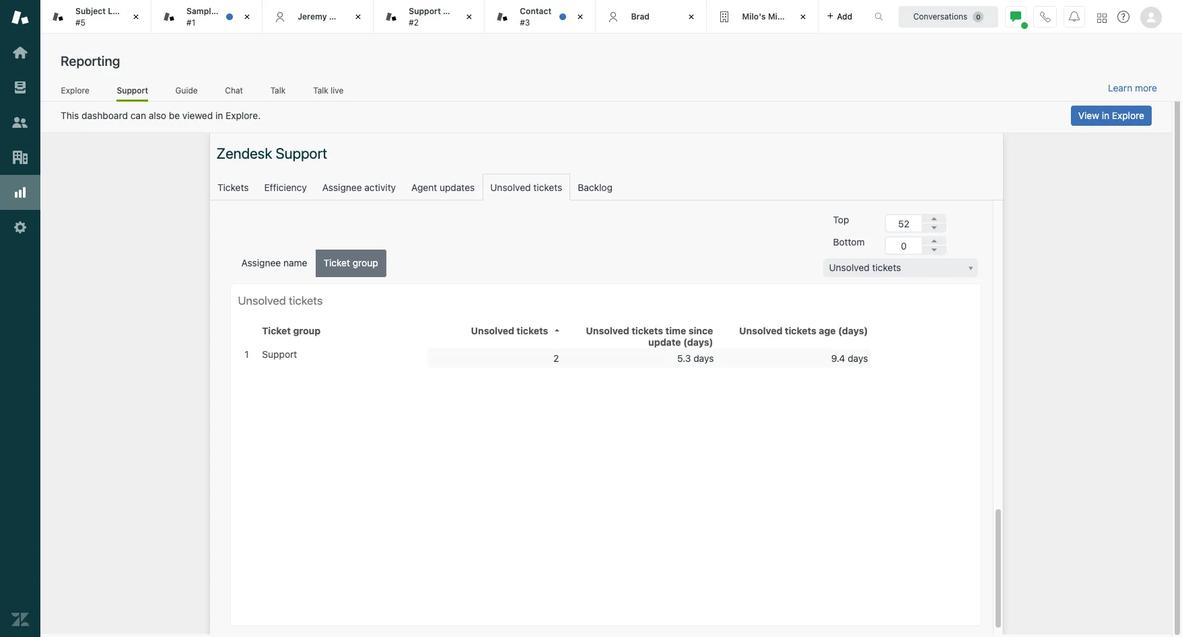 Task type: locate. For each thing, give the bounding box(es) containing it.
close image right brad
[[685, 10, 699, 24]]

1 vertical spatial support
[[117, 85, 148, 95]]

close image inside the brad tab
[[685, 10, 699, 24]]

explore
[[61, 85, 89, 95], [1112, 110, 1145, 121]]

3 tab from the left
[[485, 0, 596, 34]]

close image right miller
[[352, 10, 365, 24]]

support for support
[[117, 85, 148, 95]]

2 tab from the left
[[374, 0, 485, 34]]

customers image
[[11, 114, 29, 131]]

3 close image from the left
[[352, 10, 365, 24]]

close image
[[129, 10, 143, 24], [240, 10, 254, 24], [352, 10, 365, 24], [463, 10, 476, 24], [574, 10, 587, 24], [685, 10, 699, 24], [796, 10, 810, 24]]

4 close image from the left
[[463, 10, 476, 24]]

learn more link
[[1108, 82, 1157, 94]]

0 horizontal spatial in
[[215, 110, 223, 121]]

reporting image
[[11, 184, 29, 201]]

6 close image from the left
[[685, 10, 699, 24]]

1 tab from the left
[[40, 0, 152, 34]]

chat
[[225, 85, 243, 95]]

view
[[1078, 110, 1099, 121]]

talk right chat
[[270, 85, 286, 95]]

0 horizontal spatial talk
[[270, 85, 286, 95]]

brad tab
[[596, 0, 707, 34]]

1 horizontal spatial support
[[409, 6, 441, 16]]

in
[[215, 110, 223, 121], [1102, 110, 1110, 121]]

button displays agent's chat status as online. image
[[1011, 11, 1021, 22]]

1 talk from the left
[[270, 85, 286, 95]]

support link
[[117, 85, 148, 102]]

explore up "this"
[[61, 85, 89, 95]]

1 in from the left
[[215, 110, 223, 121]]

can
[[130, 110, 146, 121]]

2 close image from the left
[[240, 10, 254, 24]]

1 vertical spatial explore
[[1112, 110, 1145, 121]]

talk left live
[[313, 85, 328, 95]]

main element
[[0, 0, 40, 638]]

tab containing subject line
[[40, 0, 152, 34]]

1 close image from the left
[[129, 10, 143, 24]]

this
[[61, 110, 79, 121]]

close image left add popup button
[[796, 10, 810, 24]]

close image right line
[[129, 10, 143, 24]]

4 tab from the left
[[707, 0, 818, 34]]

#2
[[409, 17, 419, 27]]

conversations
[[913, 11, 968, 21]]

1 horizontal spatial talk
[[313, 85, 328, 95]]

guide
[[175, 85, 198, 95]]

talk inside talk live link
[[313, 85, 328, 95]]

talk inside talk link
[[270, 85, 286, 95]]

support inside support outreach #2
[[409, 6, 441, 16]]

close image right contact #3 at the top
[[574, 10, 587, 24]]

#5
[[75, 17, 85, 27]]

conversations button
[[899, 6, 998, 27]]

1 horizontal spatial in
[[1102, 110, 1110, 121]]

0 horizontal spatial support
[[117, 85, 148, 95]]

close image inside #1 tab
[[240, 10, 254, 24]]

talk for talk
[[270, 85, 286, 95]]

explore down 'learn more' "link"
[[1112, 110, 1145, 121]]

in right view
[[1102, 110, 1110, 121]]

dashboard
[[82, 110, 128, 121]]

contact #3
[[520, 6, 551, 27]]

tab
[[40, 0, 152, 34], [374, 0, 485, 34], [485, 0, 596, 34], [707, 0, 818, 34]]

support
[[409, 6, 441, 16], [117, 85, 148, 95]]

2 in from the left
[[1102, 110, 1110, 121]]

close image left #3
[[463, 10, 476, 24]]

2 talk from the left
[[313, 85, 328, 95]]

contact
[[520, 6, 551, 16]]

0 vertical spatial explore
[[61, 85, 89, 95]]

in right 'viewed'
[[215, 110, 223, 121]]

support up can
[[117, 85, 148, 95]]

brad
[[631, 11, 650, 21]]

0 vertical spatial support
[[409, 6, 441, 16]]

tab containing support outreach
[[374, 0, 485, 34]]

1 horizontal spatial explore
[[1112, 110, 1145, 121]]

close image right #1 at left
[[240, 10, 254, 24]]

support up #2
[[409, 6, 441, 16]]

jeremy
[[298, 11, 327, 21]]

get started image
[[11, 44, 29, 61]]

#3
[[520, 17, 530, 27]]

add button
[[818, 0, 860, 33]]

talk
[[270, 85, 286, 95], [313, 85, 328, 95]]

in inside button
[[1102, 110, 1110, 121]]



Task type: vqa. For each thing, say whether or not it's contained in the screenshot.
Updated today for 8
no



Task type: describe. For each thing, give the bounding box(es) containing it.
talk for talk live
[[313, 85, 328, 95]]

tab containing contact
[[485, 0, 596, 34]]

support for support outreach #2
[[409, 6, 441, 16]]

zendesk products image
[[1097, 13, 1107, 23]]

talk link
[[270, 85, 286, 100]]

learn
[[1108, 82, 1133, 94]]

be
[[169, 110, 180, 121]]

chat link
[[225, 85, 243, 100]]

reporting
[[61, 53, 120, 69]]

0 horizontal spatial explore
[[61, 85, 89, 95]]

live
[[331, 85, 344, 95]]

talk live link
[[313, 85, 344, 100]]

jeremy miller
[[298, 11, 351, 21]]

5 close image from the left
[[574, 10, 587, 24]]

explore.
[[226, 110, 261, 121]]

line
[[108, 6, 124, 16]]

guide link
[[175, 85, 198, 100]]

jeremy miller tab
[[263, 0, 374, 34]]

subject line #5
[[75, 6, 124, 27]]

zendesk support image
[[11, 9, 29, 26]]

zendesk image
[[11, 611, 29, 629]]

support outreach #2
[[409, 6, 480, 27]]

explore link
[[61, 85, 90, 100]]

also
[[149, 110, 166, 121]]

miller
[[329, 11, 351, 21]]

add
[[837, 11, 852, 21]]

this dashboard can also be viewed in explore.
[[61, 110, 261, 121]]

notifications image
[[1069, 11, 1080, 22]]

explore inside button
[[1112, 110, 1145, 121]]

view in explore
[[1078, 110, 1145, 121]]

subject
[[75, 6, 106, 16]]

organizations image
[[11, 149, 29, 166]]

get help image
[[1118, 11, 1130, 23]]

outreach
[[443, 6, 480, 16]]

learn more
[[1108, 82, 1157, 94]]

talk live
[[313, 85, 344, 95]]

tabs tab list
[[40, 0, 860, 34]]

view in explore button
[[1071, 106, 1152, 126]]

views image
[[11, 79, 29, 96]]

admin image
[[11, 219, 29, 236]]

close image inside jeremy miller tab
[[352, 10, 365, 24]]

7 close image from the left
[[796, 10, 810, 24]]

#1 tab
[[152, 0, 263, 34]]

more
[[1135, 82, 1157, 94]]

viewed
[[182, 110, 213, 121]]

#1
[[187, 17, 195, 27]]



